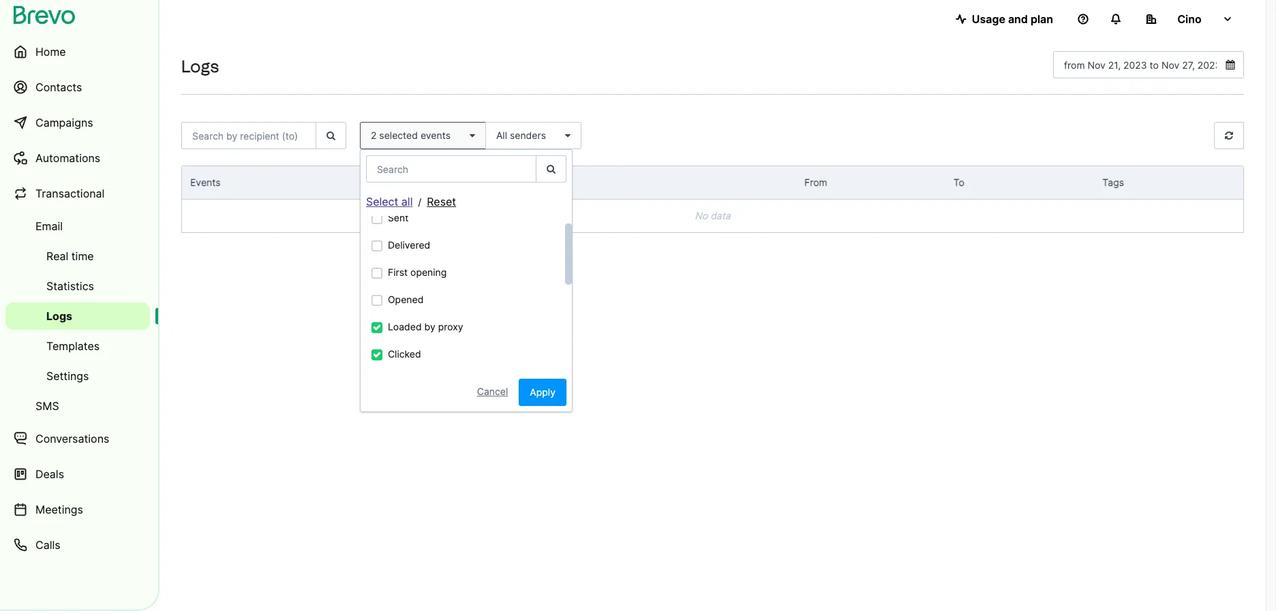 Task type: locate. For each thing, give the bounding box(es) containing it.
delivered
[[388, 239, 431, 251]]

1 caret down image from the left
[[464, 131, 475, 140]]

settings
[[46, 370, 89, 383]]

1 vertical spatial logs
[[46, 310, 72, 323]]

automations link
[[5, 142, 150, 175]]

apply
[[530, 387, 556, 398]]

templates link
[[5, 333, 150, 360]]

usage and plan button
[[945, 5, 1065, 33]]

from
[[805, 177, 828, 188]]

caret down image right senders
[[560, 131, 571, 140]]

time
[[71, 250, 94, 263]]

deals link
[[5, 458, 150, 491]]

all
[[402, 195, 413, 209]]

by
[[425, 321, 436, 333]]

usage and plan
[[972, 12, 1054, 26]]

cancel link
[[466, 381, 519, 403]]

sent
[[388, 212, 409, 224]]

cino
[[1178, 12, 1202, 26]]

meetings
[[35, 503, 83, 517]]

loaded
[[388, 321, 422, 333]]

templates
[[46, 340, 100, 353]]

data
[[711, 210, 731, 222]]

real time link
[[5, 243, 150, 270]]

campaigns link
[[5, 106, 150, 139]]

conversations
[[35, 432, 109, 446]]

logs link
[[5, 303, 150, 330]]

reset link
[[427, 195, 456, 209]]

clicked
[[388, 349, 421, 360]]

all senders button
[[486, 122, 582, 149]]

caret down image inside all senders button
[[560, 131, 571, 140]]

0 vertical spatial logs
[[181, 56, 219, 76]]

caret down image
[[464, 131, 475, 140], [560, 131, 571, 140]]

no
[[695, 210, 708, 222]]

None text field
[[1054, 51, 1245, 78]]

caret down image inside 2 selected events dropdown button
[[464, 131, 475, 140]]

first
[[388, 267, 408, 278]]

1 horizontal spatial caret down image
[[560, 131, 571, 140]]

select all link
[[366, 195, 413, 209]]

caret down image left all
[[464, 131, 475, 140]]

1 horizontal spatial logs
[[181, 56, 219, 76]]

statistics link
[[5, 273, 150, 300]]

2 caret down image from the left
[[560, 131, 571, 140]]

no data
[[695, 210, 731, 222]]

plan
[[1031, 12, 1054, 26]]

/
[[418, 196, 422, 208]]

logs
[[181, 56, 219, 76], [46, 310, 72, 323]]

0 horizontal spatial caret down image
[[464, 131, 475, 140]]

all senders
[[496, 130, 546, 141]]

events
[[190, 177, 221, 188]]

usage
[[972, 12, 1006, 26]]

calls link
[[5, 529, 150, 562]]

real time
[[46, 250, 94, 263]]

Search text field
[[366, 155, 537, 183]]



Task type: describe. For each thing, give the bounding box(es) containing it.
statistics
[[46, 280, 94, 293]]

all
[[496, 130, 507, 141]]

real
[[46, 250, 68, 263]]

caret down image for 2 selected events
[[464, 131, 475, 140]]

meetings link
[[5, 494, 150, 527]]

email
[[35, 220, 63, 233]]

contacts
[[35, 80, 82, 94]]

home link
[[5, 35, 150, 68]]

campaigns
[[35, 116, 93, 130]]

select
[[366, 195, 399, 209]]

sms
[[35, 400, 59, 413]]

home
[[35, 45, 66, 59]]

subject
[[486, 177, 520, 188]]

caret down image for all senders
[[560, 131, 571, 140]]

select all / reset
[[366, 195, 456, 209]]

email link
[[5, 213, 150, 240]]

transactional link
[[5, 177, 150, 210]]

cino button
[[1136, 5, 1245, 33]]

automations
[[35, 151, 100, 165]]

transactional
[[35, 187, 105, 201]]

first opening
[[388, 267, 447, 278]]

settings link
[[5, 363, 150, 390]]

senders
[[510, 130, 546, 141]]

calls
[[35, 539, 60, 552]]

proxy
[[438, 321, 463, 333]]

date
[[372, 177, 393, 188]]

opening
[[411, 267, 447, 278]]

opened
[[388, 294, 424, 306]]

tags
[[1103, 177, 1125, 188]]

reset
[[427, 195, 456, 209]]

conversations link
[[5, 423, 150, 456]]

2 selected events
[[371, 130, 451, 141]]

contacts link
[[5, 71, 150, 104]]

0 horizontal spatial logs
[[46, 310, 72, 323]]

cancel
[[477, 386, 508, 398]]

selected
[[379, 130, 418, 141]]

deals
[[35, 468, 64, 481]]

sms link
[[5, 393, 150, 420]]

loaded by proxy
[[388, 321, 463, 333]]

events
[[421, 130, 451, 141]]

and
[[1009, 12, 1028, 26]]

2 selected events button
[[360, 122, 486, 149]]

to
[[954, 177, 965, 188]]

Search by recipient (to) search field
[[181, 122, 316, 149]]

apply button
[[519, 379, 567, 407]]

2
[[371, 130, 377, 141]]



Task type: vqa. For each thing, say whether or not it's contained in the screenshot.
You
no



